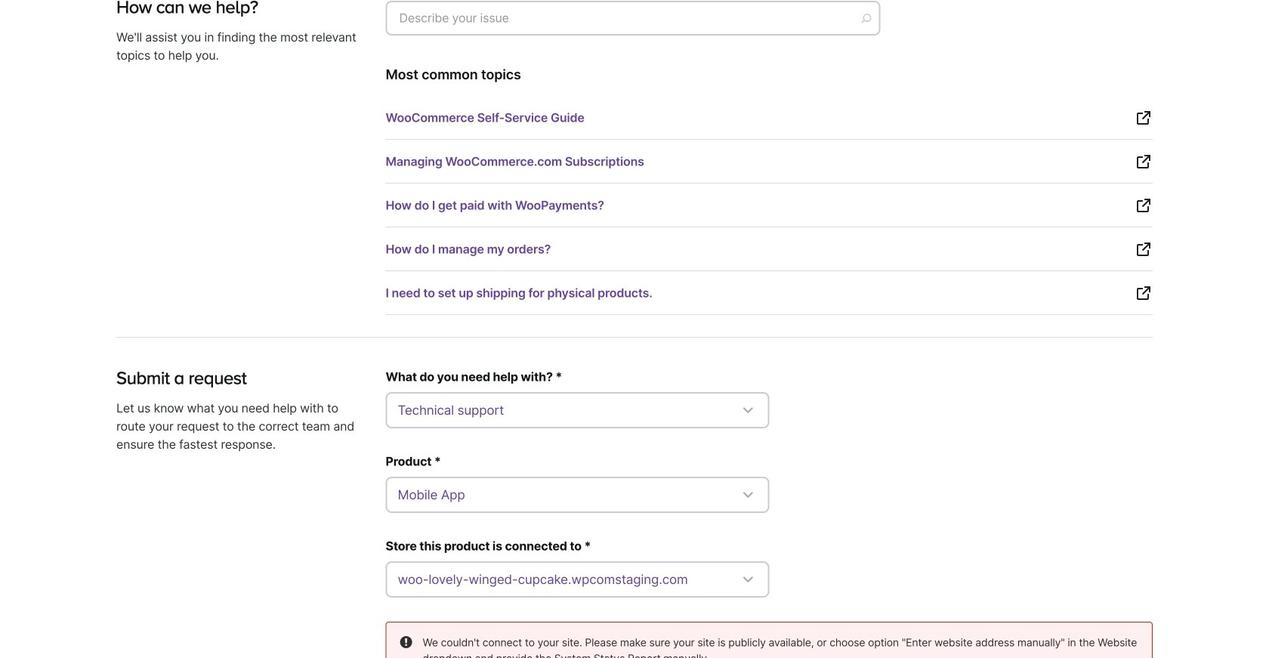 Task type: describe. For each thing, give the bounding box(es) containing it.
2 angle down image from the top
[[739, 486, 757, 504]]

1 angle down image from the top
[[739, 401, 757, 419]]

none field angle down
[[386, 562, 770, 598]]



Task type: locate. For each thing, give the bounding box(es) containing it.
None search field
[[386, 0, 885, 45]]

1 vertical spatial angle down image
[[739, 486, 757, 504]]

angle down image
[[739, 401, 757, 419], [739, 486, 757, 504]]

None field
[[386, 392, 770, 429], [386, 477, 770, 513], [386, 562, 770, 598], [386, 392, 770, 429], [386, 477, 770, 513]]

Describe your issue text field
[[386, 1, 881, 36]]

0 vertical spatial angle down image
[[739, 401, 757, 419]]

angle down image
[[739, 571, 757, 589]]



Task type: vqa. For each thing, say whether or not it's contained in the screenshot.
2nd angle down icon from the bottom of the page
yes



